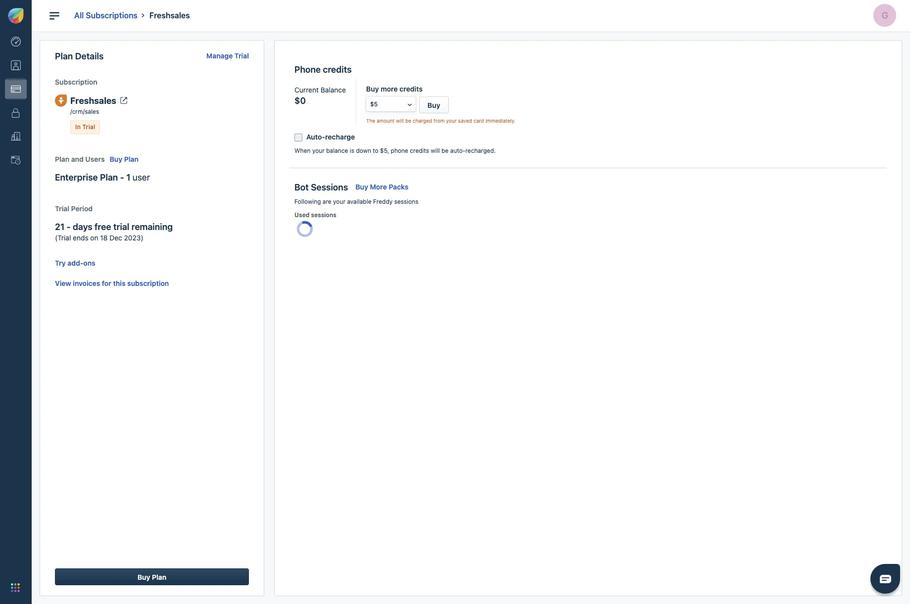 Task type: vqa. For each thing, say whether or not it's contained in the screenshot.
Try add-ons
yes



Task type: describe. For each thing, give the bounding box(es) containing it.
2 vertical spatial credits
[[410, 147, 429, 155]]

try add-ons
[[55, 259, 95, 267]]

when
[[295, 147, 311, 155]]

1 horizontal spatial sessions
[[395, 198, 419, 205]]

my subscriptions image
[[11, 84, 21, 94]]

(
[[55, 234, 58, 242]]

view invoices for this subscription
[[55, 279, 169, 288]]

2023
[[124, 234, 141, 242]]

all subscriptions
[[74, 11, 138, 20]]

all
[[74, 11, 84, 20]]

0 horizontal spatial freshsales
[[70, 95, 116, 106]]

when your balance is down to $5, phone credits will be auto-recharged.
[[295, 147, 496, 155]]

1 vertical spatial will
[[431, 147, 440, 155]]

bot
[[295, 182, 309, 193]]

trial
[[113, 222, 129, 232]]

remaining
[[132, 222, 173, 232]]

subscription
[[127, 279, 169, 288]]

the amount will be charged from your saved card immediately.
[[366, 118, 516, 124]]

organization image
[[11, 132, 21, 142]]

1 horizontal spatial freshsales
[[150, 11, 190, 20]]

neo admin center image
[[11, 37, 21, 47]]

dec
[[110, 234, 122, 242]]

user
[[133, 173, 150, 183]]

plan details
[[55, 51, 104, 61]]

plan inside button
[[152, 573, 167, 582]]

security image
[[11, 108, 21, 118]]

the
[[366, 118, 375, 124]]

1 vertical spatial credits
[[400, 85, 423, 93]]

18
[[100, 234, 108, 242]]

1 horizontal spatial be
[[442, 147, 449, 155]]

period
[[71, 204, 93, 213]]

$5,
[[380, 147, 389, 155]]

auto-recharge
[[307, 133, 355, 141]]

from
[[434, 118, 445, 124]]

users
[[85, 155, 105, 164]]

all subscriptions link
[[74, 11, 138, 20]]

trial right "manage"
[[235, 52, 249, 60]]

profile picture image
[[874, 4, 897, 27]]

ends
[[73, 234, 88, 242]]

and
[[71, 155, 84, 164]]

buy for more
[[356, 183, 368, 191]]

recharged.
[[466, 147, 496, 155]]

recharge
[[325, 133, 355, 141]]

free
[[95, 222, 111, 232]]

$5 button
[[366, 97, 416, 112]]

on
[[90, 234, 98, 242]]

phone
[[391, 147, 409, 155]]

used
[[295, 211, 310, 219]]

balance
[[321, 86, 346, 94]]

$0
[[295, 96, 306, 106]]

subscription
[[55, 78, 97, 86]]

details
[[75, 51, 104, 61]]

manage
[[206, 52, 233, 60]]

buy plan button
[[55, 569, 249, 586]]

view
[[55, 279, 71, 288]]

following are your available freddy sessions
[[295, 198, 419, 205]]

is
[[350, 147, 355, 155]]

buy for plan
[[138, 573, 150, 582]]

buy more packs
[[356, 183, 409, 191]]

auto-
[[451, 147, 466, 155]]

enterprise plan - 1 user
[[55, 173, 150, 183]]

manage trial
[[206, 52, 249, 60]]

saved
[[458, 118, 472, 124]]

card
[[474, 118, 484, 124]]

freshworks switcher image
[[11, 584, 20, 593]]



Task type: locate. For each thing, give the bounding box(es) containing it.
freshsales image
[[55, 95, 67, 107]]

0 vertical spatial freshsales
[[150, 11, 190, 20]]

$5
[[370, 100, 378, 108]]

1 vertical spatial your
[[312, 147, 325, 155]]

packs
[[389, 183, 409, 191]]

trial period
[[55, 204, 93, 213]]

subscriptions
[[86, 11, 138, 20]]

users image
[[11, 61, 21, 70]]

1 vertical spatial be
[[442, 147, 449, 155]]

1
[[126, 173, 131, 183]]

audit logs image
[[11, 156, 21, 165]]

1 horizontal spatial will
[[431, 147, 440, 155]]

auto-
[[307, 133, 325, 141]]

phone credits
[[295, 64, 352, 75]]

in
[[75, 124, 81, 131]]

your right are at the top left of page
[[333, 198, 346, 205]]

your down auto-
[[312, 147, 325, 155]]

21
[[55, 222, 65, 232]]

used sessions
[[295, 211, 337, 219]]

0 vertical spatial your
[[446, 118, 457, 124]]

1 horizontal spatial -
[[120, 173, 124, 183]]

0 vertical spatial -
[[120, 173, 124, 183]]

will right the amount
[[396, 118, 404, 124]]

will left auto-
[[431, 147, 440, 155]]

0 vertical spatial sessions
[[395, 198, 419, 205]]

current balance $0
[[295, 86, 346, 106]]

buy button
[[419, 97, 449, 114]]

more
[[370, 183, 387, 191]]

0 horizontal spatial be
[[406, 118, 412, 124]]

trial
[[235, 52, 249, 60], [82, 124, 95, 131], [55, 204, 69, 213], [58, 234, 71, 242]]

freshworks icon image
[[8, 8, 24, 24]]

0 horizontal spatial will
[[396, 118, 404, 124]]

ons
[[83, 259, 95, 267]]

0 vertical spatial be
[[406, 118, 412, 124]]

0 horizontal spatial sessions
[[311, 211, 337, 219]]

credits up balance
[[323, 64, 352, 75]]

for
[[102, 279, 111, 288]]

charged
[[413, 118, 432, 124]]

bot sessions
[[295, 182, 348, 193]]

- inside 21 - days free trial remaining ( trial ends on 18 dec 2023 )
[[67, 222, 71, 232]]

buy inside buy plan button
[[138, 573, 150, 582]]

balance
[[326, 147, 348, 155]]

sessions
[[395, 198, 419, 205], [311, 211, 337, 219]]

down
[[356, 147, 371, 155]]

2 vertical spatial your
[[333, 198, 346, 205]]

your right from
[[446, 118, 457, 124]]

1 vertical spatial freshsales
[[70, 95, 116, 106]]

immediately.
[[486, 118, 516, 124]]

will
[[396, 118, 404, 124], [431, 147, 440, 155]]

available
[[347, 198, 372, 205]]

credits right phone
[[410, 147, 429, 155]]

following
[[295, 198, 321, 205]]

to
[[373, 147, 379, 155]]

credits right more
[[400, 85, 423, 93]]

freddy
[[373, 198, 393, 205]]

days
[[73, 222, 92, 232]]

invoices
[[73, 279, 100, 288]]

current
[[295, 86, 319, 94]]

plan
[[55, 51, 73, 61], [55, 155, 69, 164], [124, 155, 139, 164], [100, 173, 118, 183], [152, 573, 167, 582]]

buy
[[366, 85, 379, 93], [428, 101, 441, 110], [110, 155, 122, 164], [356, 183, 368, 191], [138, 573, 150, 582]]

buy plan
[[138, 573, 167, 582]]

sessions
[[311, 182, 348, 193]]

)
[[141, 234, 143, 242]]

sessions down "packs"
[[395, 198, 419, 205]]

- right 21
[[67, 222, 71, 232]]

- left 1
[[120, 173, 124, 183]]

trial inside 21 - days free trial remaining ( trial ends on 18 dec 2023 )
[[58, 234, 71, 242]]

amount
[[377, 118, 395, 124]]

phone
[[295, 64, 321, 75]]

more
[[381, 85, 398, 93]]

freshsales
[[150, 11, 190, 20], [70, 95, 116, 106]]

this
[[113, 279, 126, 288]]

21 - days free trial remaining ( trial ends on 18 dec 2023 )
[[55, 222, 173, 242]]

page loading alert
[[297, 221, 313, 237]]

be
[[406, 118, 412, 124], [442, 147, 449, 155]]

plan and users buy plan
[[55, 155, 139, 164]]

buy more credits
[[366, 85, 423, 93]]

trial down 21
[[58, 234, 71, 242]]

None checkbox
[[295, 134, 303, 142]]

buy inside buy button
[[428, 101, 441, 110]]

are
[[323, 198, 332, 205]]

/crm/sales
[[70, 108, 99, 116]]

enterprise
[[55, 173, 98, 183]]

try
[[55, 259, 66, 267]]

2 horizontal spatial your
[[446, 118, 457, 124]]

0 vertical spatial will
[[396, 118, 404, 124]]

buy for more
[[366, 85, 379, 93]]

trial up 21
[[55, 204, 69, 213]]

be left charged
[[406, 118, 412, 124]]

0 vertical spatial credits
[[323, 64, 352, 75]]

1 vertical spatial sessions
[[311, 211, 337, 219]]

your
[[446, 118, 457, 124], [312, 147, 325, 155], [333, 198, 346, 205]]

1 vertical spatial -
[[67, 222, 71, 232]]

add-
[[68, 259, 83, 267]]

be left auto-
[[442, 147, 449, 155]]

-
[[120, 173, 124, 183], [67, 222, 71, 232]]

in trial
[[75, 124, 95, 131]]

0 horizontal spatial -
[[67, 222, 71, 232]]

1 horizontal spatial your
[[333, 198, 346, 205]]

credits
[[323, 64, 352, 75], [400, 85, 423, 93], [410, 147, 429, 155]]

0 horizontal spatial your
[[312, 147, 325, 155]]

sessions down are at the top left of page
[[311, 211, 337, 219]]

trial right in
[[82, 124, 95, 131]]



